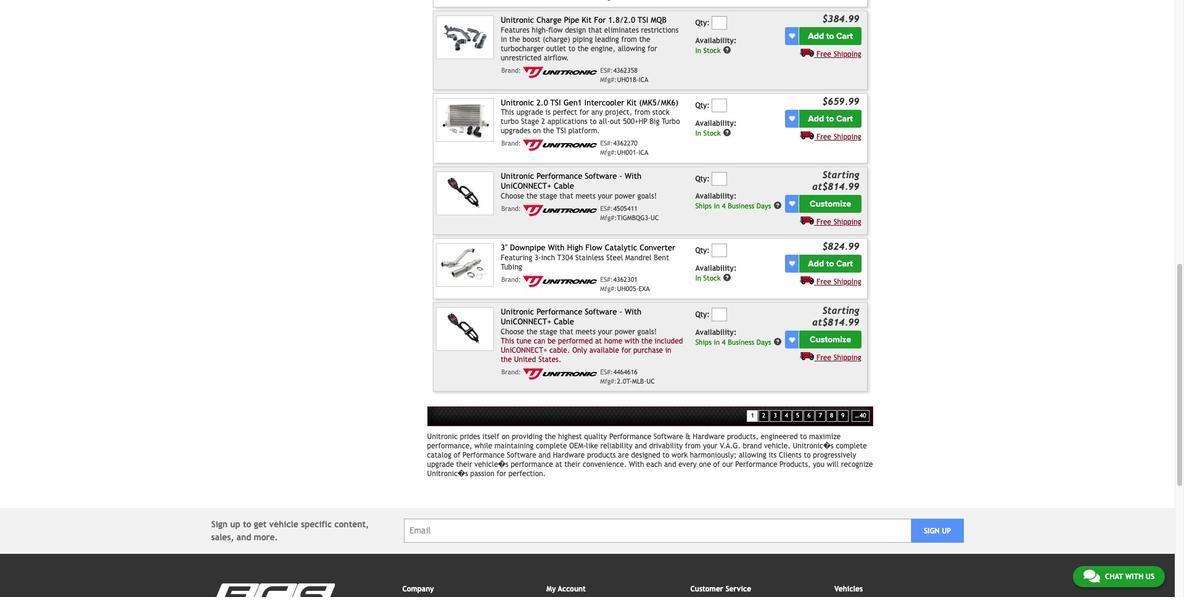 Task type: locate. For each thing, give the bounding box(es) containing it.
es#: left "4505411"
[[600, 204, 613, 212]]

8
[[830, 412, 833, 419]]

to inside sign up to get vehicle specific content, sales, and more.
[[243, 519, 251, 529]]

that up the high
[[560, 192, 573, 200]]

0 vertical spatial this
[[501, 108, 514, 117]]

unitronic - corporate logo image down the unitronic performance software - with uniconnect+ cable choose the stage that meets your power goals!
[[523, 204, 597, 216]]

with
[[625, 337, 639, 345], [1125, 572, 1144, 581]]

tigmbqg3-
[[617, 214, 651, 221]]

1 vertical spatial unitronic�s
[[427, 469, 468, 478]]

2 - from the top
[[619, 307, 622, 316]]

meets for unitronic performance software - with uniconnect+ cable choose the stage that meets your power goals!
[[576, 192, 596, 200]]

1 vertical spatial -
[[619, 307, 622, 316]]

unitronic inside the unitronic performance software - with uniconnect+ cable choose the stage that meets your power goals!
[[501, 171, 534, 181]]

0 vertical spatial uniconnect+
[[501, 181, 551, 191]]

ships for unitronic performance software - with uniconnect+ cable choose the stage that meets your power goals!
[[695, 202, 712, 210]]

unitronic - corporate logo image down applications
[[523, 140, 597, 151]]

starting
[[823, 169, 860, 180], [823, 305, 860, 316]]

performance down its on the right bottom of page
[[735, 460, 777, 469]]

oem-
[[569, 441, 586, 450]]

2 days from the top
[[757, 337, 771, 346]]

goals! up purchase
[[638, 327, 657, 336]]

add to cart down $659.99
[[808, 113, 853, 124]]

add to wish list image for unitronic performance software - with uniconnect+ cable choose the stage that meets your power goals! this tune can be performed at home with the included uniconnect+ cable. only available for purchase in the united states.
[[789, 336, 795, 343]]

2 vertical spatial add to cart button
[[800, 255, 862, 272]]

1 horizontal spatial their
[[564, 460, 580, 469]]

intercooler
[[584, 98, 624, 107]]

choose for unitronic performance software - with uniconnect+ cable choose the stage that meets your power goals! this tune can be performed at home with the included uniconnect+ cable. only available for purchase in the united states.
[[501, 327, 524, 336]]

1 vertical spatial kit
[[627, 98, 637, 107]]

0 vertical spatial $814.99
[[822, 181, 860, 192]]

in for $824.99
[[695, 273, 701, 282]]

0 vertical spatial uc
[[651, 214, 659, 221]]

unitronic inside unitronic performance software - with uniconnect+ cable choose the stage that meets your power goals! this tune can be performed at home with the included uniconnect+ cable. only available for purchase in the united states.
[[501, 307, 534, 316]]

power for unitronic performance software - with uniconnect+ cable choose the stage that meets your power goals! this tune can be performed at home with the included uniconnect+ cable. only available for purchase in the united states.
[[615, 327, 635, 336]]

allowing down brand
[[739, 451, 767, 459]]

mfg#: inside the es#: 4362358 mfg#: uh018-ica
[[600, 76, 617, 83]]

free down $384.99
[[817, 50, 831, 58]]

0 vertical spatial power
[[615, 192, 635, 200]]

your inside unitronic prides itself on providing the highest quality performance software & hardware products, engineered to maximize performance, while maintaining complete oem-like reliability and drivability from your v.a.g. brand vehicle. unitronic�s complete catalog of performance software and hardware products are designed to work harmoniously; allowing its clients to progressively upgrade their vehicle�s performance at their convenience. with each and every one of our performance products, you will recognize unitronic�s passion for perfection.
[[703, 441, 718, 450]]

0 horizontal spatial unitronic�s
[[427, 469, 468, 478]]

1 vertical spatial stock
[[703, 128, 721, 137]]

2 mfg#: from the top
[[600, 149, 617, 156]]

up inside button
[[942, 527, 951, 535]]

mfg#: for $659.99
[[600, 149, 617, 156]]

1 brand: from the top
[[501, 66, 521, 74]]

stage inside unitronic performance software - with uniconnect+ cable choose the stage that meets your power goals! this tune can be performed at home with the included uniconnect+ cable. only available for purchase in the united states.
[[540, 327, 557, 336]]

to down drivability
[[663, 451, 670, 459]]

unitronic�s down catalog
[[427, 469, 468, 478]]

uh018-
[[617, 76, 639, 83]]

customize link
[[800, 195, 862, 213], [800, 331, 862, 349]]

stage
[[540, 192, 557, 200], [540, 327, 557, 336]]

0 vertical spatial unitronic�s
[[793, 441, 834, 450]]

mfg#: inside es#: 4464616 mfg#: 2.0t-mlb-uc
[[600, 377, 617, 385]]

that down the unitronic charge pipe kit for 1.8/2.0 tsi mqb link
[[588, 26, 602, 34]]

0 horizontal spatial kit
[[582, 16, 592, 25]]

free down $659.99
[[817, 132, 831, 141]]

2 availability: in stock from the top
[[695, 119, 737, 137]]

add to cart button down $659.99
[[800, 110, 862, 127]]

ships for unitronic performance software - with uniconnect+ cable choose the stage that meets your power goals! this tune can be performed at home with the included uniconnect+ cable. only available for purchase in the united states.
[[695, 337, 712, 346]]

1 es#: from the top
[[600, 66, 613, 74]]

0 vertical spatial your
[[598, 192, 613, 200]]

and up performance at the bottom left of page
[[539, 451, 551, 459]]

Email email field
[[404, 519, 911, 543]]

0 horizontal spatial their
[[456, 460, 472, 469]]

0 vertical spatial kit
[[582, 16, 592, 25]]

1 cable from the top
[[554, 181, 574, 191]]

tsi
[[638, 16, 648, 25], [550, 98, 561, 107], [556, 127, 566, 135]]

free shipping up $824.99
[[817, 218, 862, 226]]

goals! up es#: 4505411 mfg#: tigmbqg3-uc
[[638, 192, 657, 200]]

free shipping image for $659.99
[[800, 131, 814, 139]]

the left highest
[[545, 432, 556, 441]]

free shipping image for unitronic charge pipe kit for 1.8/2.0 tsi mqb
[[800, 48, 814, 57]]

1 vertical spatial uc
[[647, 377, 655, 385]]

customize up $824.99
[[810, 199, 851, 209]]

unitronic performance software - with uniconnect+ cable link down the platform.
[[501, 171, 642, 191]]

0 horizontal spatial complete
[[536, 441, 567, 450]]

2 vertical spatial that
[[560, 327, 573, 336]]

meets
[[576, 192, 596, 200], [576, 327, 596, 336]]

0 vertical spatial free shipping image
[[800, 131, 814, 139]]

ecs tuning image
[[211, 583, 335, 597]]

4 qty: from the top
[[695, 246, 710, 255]]

goals! inside the unitronic performance software - with uniconnect+ cable choose the stage that meets your power goals!
[[638, 192, 657, 200]]

sign inside sign up to get vehicle specific content, sales, and more.
[[211, 519, 228, 529]]

3 availability: from the top
[[695, 192, 737, 201]]

performance inside unitronic performance software - with uniconnect+ cable choose the stage that meets your power goals! this tune can be performed at home with the included uniconnect+ cable. only available for purchase in the united states.
[[537, 307, 582, 316]]

cable up performed
[[554, 317, 574, 327]]

ica for $659.99
[[639, 149, 648, 156]]

1.8/2.0
[[608, 16, 635, 25]]

- down uh005-
[[619, 307, 622, 316]]

your
[[598, 192, 613, 200], [598, 327, 613, 336], [703, 441, 718, 450]]

from up 500+hp on the right of the page
[[634, 108, 650, 117]]

0 vertical spatial 4
[[722, 202, 726, 210]]

0 vertical spatial stock
[[703, 46, 721, 54]]

1 availability: ships in 4 business days from the top
[[695, 192, 771, 210]]

qty: for $384.99
[[695, 19, 710, 27]]

1 vertical spatial goals!
[[638, 327, 657, 336]]

their up the passion
[[456, 460, 472, 469]]

service
[[726, 585, 751, 593]]

1 vertical spatial business
[[728, 337, 755, 346]]

1 free shipping from the top
[[817, 50, 862, 58]]

4 unitronic - corporate logo image from the top
[[523, 275, 597, 287]]

2 vertical spatial availability: in stock
[[695, 264, 737, 282]]

2 starting at from the top
[[812, 305, 860, 328]]

customize link right question sign image
[[800, 331, 862, 349]]

brand: for $384.99
[[501, 66, 521, 74]]

chat with us
[[1105, 572, 1155, 581]]

unitronic inside unitronic charge pipe kit for 1.8/2.0 tsi mqb features high-flow design that eliminates restrictions in the boost (charge) piping leading from the turbocharger outlet to the engine, allowing for unrestricted airflow.
[[501, 16, 534, 25]]

3 free shipping from the top
[[817, 218, 862, 226]]

business for unitronic performance software - with uniconnect+ cable choose the stage that meets your power goals! this tune can be performed at home with the included uniconnect+ cable. only available for purchase in the united states.
[[728, 337, 755, 346]]

sign inside sign up button
[[924, 527, 940, 535]]

2 es#: from the top
[[600, 140, 613, 147]]

2 cart from the top
[[836, 113, 853, 124]]

free shipping image
[[800, 131, 814, 139], [800, 276, 814, 284], [800, 352, 814, 360]]

1 horizontal spatial upgrade
[[517, 108, 543, 117]]

2 this from the top
[[501, 337, 514, 345]]

that for unitronic performance software - with uniconnect+ cable choose the stage that meets your power goals! this tune can be performed at home with the included uniconnect+ cable. only available for purchase in the united states.
[[560, 327, 573, 336]]

brand: up 3"
[[501, 204, 521, 212]]

applications
[[548, 117, 588, 126]]

$814.99 for unitronic performance software - with uniconnect+ cable choose the stage that meets your power goals! this tune can be performed at home with the included uniconnect+ cable. only available for purchase in the united states.
[[822, 317, 860, 328]]

2 complete from the left
[[836, 441, 867, 450]]

power for unitronic performance software - with uniconnect+ cable choose the stage that meets your power goals!
[[615, 192, 635, 200]]

4
[[722, 202, 726, 210], [722, 337, 726, 346], [785, 412, 788, 419]]

1 vertical spatial availability: ships in 4 business days
[[695, 328, 771, 346]]

2 free from the top
[[817, 132, 831, 141]]

2 $814.99 from the top
[[822, 317, 860, 328]]

1 horizontal spatial allowing
[[739, 451, 767, 459]]

to down $659.99
[[826, 113, 834, 124]]

add to cart
[[808, 31, 853, 41], [808, 113, 853, 124], [808, 258, 853, 269]]

1 horizontal spatial with
[[1125, 572, 1144, 581]]

1 vertical spatial allowing
[[739, 451, 767, 459]]

1 vertical spatial your
[[598, 327, 613, 336]]

2 add from the top
[[808, 113, 824, 124]]

your inside unitronic performance software - with uniconnect+ cable choose the stage that meets your power goals! this tune can be performed at home with the included uniconnect+ cable. only available for purchase in the united states.
[[598, 327, 613, 336]]

shipping down $659.99
[[834, 132, 862, 141]]

uniconnect+
[[501, 181, 551, 191], [501, 317, 551, 327], [501, 346, 547, 354]]

0 vertical spatial days
[[757, 202, 771, 210]]

unitronic performance software - with uniconnect+ cable link
[[501, 171, 642, 191], [501, 307, 642, 327]]

3 add to wish list image from the top
[[789, 260, 795, 267]]

2 vertical spatial free shipping image
[[800, 352, 814, 360]]

performance down the platform.
[[537, 171, 582, 181]]

mfg#: left uh001-
[[600, 149, 617, 156]]

us
[[1146, 572, 1155, 581]]

free up 7
[[817, 353, 831, 362]]

2 vertical spatial your
[[703, 441, 718, 450]]

and right sales,
[[237, 532, 251, 542]]

on inside unitronic 2.0 tsi gen1 intercooler kit (mk5/mk6) this upgrade is perfect for any project, from stock turbo stage 2 applications to all-out 500+hp big turbo upgrades on the tsi platform.
[[533, 127, 541, 135]]

7 link
[[815, 410, 826, 422]]

allowing inside unitronic prides itself on providing the highest quality performance software & hardware products, engineered to maximize performance, while maintaining complete oem-like reliability and drivability from your v.a.g. brand vehicle. unitronic�s complete catalog of performance software and hardware products are designed to work harmoniously; allowing its clients to progressively upgrade their vehicle�s performance at their convenience. with each and every one of our performance products, you will recognize unitronic�s passion for perfection.
[[739, 451, 767, 459]]

stock for $824.99
[[703, 273, 721, 282]]

complete up progressively
[[836, 441, 867, 450]]

2 uniconnect+ from the top
[[501, 317, 551, 327]]

0 vertical spatial allowing
[[618, 44, 645, 53]]

3 free shipping image from the top
[[800, 352, 814, 360]]

3 qty: from the top
[[695, 175, 710, 183]]

with inside unitronic performance software - with uniconnect+ cable choose the stage that meets your power goals! this tune can be performed at home with the included uniconnect+ cable. only available for purchase in the united states.
[[625, 307, 642, 316]]

power up "4505411"
[[615, 192, 635, 200]]

mfg#: inside the es#: 4362301 mfg#: uh005-exa
[[600, 285, 617, 292]]

- for unitronic performance software - with uniconnect+ cable choose the stage that meets your power goals! this tune can be performed at home with the included uniconnect+ cable. only available for purchase in the united states.
[[619, 307, 622, 316]]

engine,
[[591, 44, 616, 53]]

in for $384.99
[[695, 46, 701, 54]]

products
[[587, 451, 616, 459]]

free shipping for $824.99
[[817, 277, 862, 286]]

tsi left mqb
[[638, 16, 648, 25]]

cable down the platform.
[[554, 181, 574, 191]]

customize right question sign image
[[810, 334, 851, 345]]

shipping up 9
[[834, 353, 862, 362]]

es#: inside es#: 4362270 mfg#: uh001-ica
[[600, 140, 613, 147]]

question sign image
[[723, 45, 732, 54], [723, 128, 732, 137], [774, 201, 782, 210], [723, 273, 732, 282]]

complete down highest
[[536, 441, 567, 450]]

choose up tune at the left of page
[[501, 327, 524, 336]]

you
[[813, 460, 825, 469]]

1 vertical spatial uniconnect+
[[501, 317, 551, 327]]

0 horizontal spatial up
[[230, 519, 240, 529]]

unitronic up performance,
[[427, 432, 458, 441]]

brand: down united
[[501, 368, 521, 375]]

0 horizontal spatial upgrade
[[427, 460, 454, 469]]

uniconnect+ inside the unitronic performance software - with uniconnect+ cable choose the stage that meets your power goals!
[[501, 181, 551, 191]]

on
[[533, 127, 541, 135], [502, 432, 510, 441]]

2 availability: ships in 4 business days from the top
[[695, 328, 771, 346]]

1 vertical spatial 4
[[722, 337, 726, 346]]

0 vertical spatial free shipping image
[[800, 48, 814, 57]]

2 vertical spatial add
[[808, 258, 824, 269]]

sign
[[211, 519, 228, 529], [924, 527, 940, 535]]

performed
[[558, 337, 593, 345]]

uniconnect+ for unitronic performance software - with uniconnect+ cable choose the stage that meets your power goals!
[[501, 181, 551, 191]]

0 horizontal spatial 2
[[541, 117, 545, 126]]

your inside the unitronic performance software - with uniconnect+ cable choose the stage that meets your power goals!
[[598, 192, 613, 200]]

turbo
[[662, 117, 680, 126]]

2 starting from the top
[[823, 305, 860, 316]]

add down $384.99
[[808, 31, 824, 41]]

one
[[699, 460, 711, 469]]

1 customize link from the top
[[800, 195, 862, 213]]

2 goals! from the top
[[638, 327, 657, 336]]

4 availability: from the top
[[695, 264, 737, 272]]

power inside unitronic performance software - with uniconnect+ cable choose the stage that meets your power goals! this tune can be performed at home with the included uniconnect+ cable. only available for purchase in the united states.
[[615, 327, 635, 336]]

2 free shipping from the top
[[817, 132, 862, 141]]

1 business from the top
[[728, 202, 755, 210]]

tsi up is
[[550, 98, 561, 107]]

add to cart for $824.99
[[808, 258, 853, 269]]

meets inside unitronic performance software - with uniconnect+ cable choose the stage that meets your power goals! this tune can be performed at home with the included uniconnect+ cable. only available for purchase in the united states.
[[576, 327, 596, 336]]

1 vertical spatial ica
[[639, 149, 648, 156]]

add down $824.99
[[808, 258, 824, 269]]

meets inside the unitronic performance software - with uniconnect+ cable choose the stage that meets your power goals!
[[576, 192, 596, 200]]

choose inside the unitronic performance software - with uniconnect+ cable choose the stage that meets your power goals!
[[501, 192, 524, 200]]

2 choose from the top
[[501, 327, 524, 336]]

4 for unitronic performance software - with uniconnect+ cable choose the stage that meets your power goals!
[[722, 202, 726, 210]]

cable
[[554, 181, 574, 191], [554, 317, 574, 327]]

es#:
[[600, 66, 613, 74], [600, 140, 613, 147], [600, 204, 613, 212], [600, 275, 613, 283], [600, 368, 613, 375]]

with left us
[[1125, 572, 1144, 581]]

2 vertical spatial stock
[[703, 273, 721, 282]]

1
[[751, 412, 754, 419]]

software down maintaining
[[507, 451, 536, 459]]

1 unitronic performance software - with uniconnect+ cable link from the top
[[501, 171, 642, 191]]

4 add to wish list image from the top
[[789, 336, 795, 343]]

0 horizontal spatial on
[[502, 432, 510, 441]]

quality
[[584, 432, 607, 441]]

that for unitronic performance software - with uniconnect+ cable choose the stage that meets your power goals!
[[560, 192, 573, 200]]

0 horizontal spatial hardware
[[553, 451, 585, 459]]

1 - from the top
[[619, 171, 622, 181]]

availability: ships in 4 business days for unitronic performance software - with uniconnect+ cable choose the stage that meets your power goals! this tune can be performed at home with the included uniconnect+ cable. only available for purchase in the united states.
[[695, 328, 771, 346]]

to left get
[[243, 519, 251, 529]]

1 meets from the top
[[576, 192, 596, 200]]

4 inside 4 link
[[785, 412, 788, 419]]

2 free shipping image from the top
[[800, 276, 814, 284]]

customize link for unitronic performance software - with uniconnect+ cable choose the stage that meets your power goals!
[[800, 195, 862, 213]]

0 horizontal spatial allowing
[[618, 44, 645, 53]]

uniconnect+ down tune at the left of page
[[501, 346, 547, 354]]

2 unitronic - corporate logo image from the top
[[523, 140, 597, 151]]

2 meets from the top
[[576, 327, 596, 336]]

1 qty: from the top
[[695, 19, 710, 27]]

from
[[621, 35, 637, 44], [634, 108, 650, 117], [685, 441, 701, 450]]

1 add from the top
[[808, 31, 824, 41]]

0 vertical spatial choose
[[501, 192, 524, 200]]

stage up be
[[540, 327, 557, 336]]

that inside the unitronic performance software - with uniconnect+ cable choose the stage that meets your power goals!
[[560, 192, 573, 200]]

that inside unitronic charge pipe kit for 1.8/2.0 tsi mqb features high-flow design that eliminates restrictions in the boost (charge) piping leading from the turbocharger outlet to the engine, allowing for unrestricted airflow.
[[588, 26, 602, 34]]

this inside unitronic 2.0 tsi gen1 intercooler kit (mk5/mk6) this upgrade is perfect for any project, from stock turbo stage 2 applications to all-out 500+hp big turbo upgrades on the tsi platform.
[[501, 108, 514, 117]]

any
[[591, 108, 603, 117]]

1 vertical spatial meets
[[576, 327, 596, 336]]

unitronic up the turbo
[[501, 98, 534, 107]]

0 vertical spatial add to cart button
[[800, 27, 862, 45]]

for inside unitronic prides itself on providing the highest quality performance software & hardware products, engineered to maximize performance, while maintaining complete oem-like reliability and drivability from your v.a.g. brand vehicle. unitronic�s complete catalog of performance software and hardware products are designed to work harmoniously; allowing its clients to progressively upgrade their vehicle�s performance at their convenience. with each and every one of our performance products, you will recognize unitronic�s passion for perfection.
[[497, 469, 506, 478]]

uh001-
[[617, 149, 639, 156]]

1 in from the top
[[695, 46, 701, 54]]

on up maintaining
[[502, 432, 510, 441]]

eliminates
[[604, 26, 639, 34]]

stock
[[652, 108, 670, 117]]

1 ships from the top
[[695, 202, 712, 210]]

catalog
[[427, 451, 451, 459]]

with inside 3" downpipe with high flow catalytic converter featuring 3-inch t304 stainless steel mandrel bent tubing
[[548, 243, 565, 252]]

mfg#: left '2.0t-'
[[600, 377, 617, 385]]

tsi down applications
[[556, 127, 566, 135]]

1 add to wish list image from the top
[[789, 33, 795, 39]]

es#: 4505411 mfg#: tigmbqg3-uc
[[600, 204, 659, 221]]

uc up converter at top right
[[651, 214, 659, 221]]

airflow.
[[544, 53, 569, 62]]

power
[[615, 192, 635, 200], [615, 327, 635, 336]]

1 vertical spatial starting
[[823, 305, 860, 316]]

- inside unitronic performance software - with uniconnect+ cable choose the stage that meets your power goals! this tune can be performed at home with the included uniconnect+ cable. only available for purchase in the united states.
[[619, 307, 622, 316]]

goals! inside unitronic performance software - with uniconnect+ cable choose the stage that meets your power goals! this tune can be performed at home with the included uniconnect+ cable. only available for purchase in the united states.
[[638, 327, 657, 336]]

1 vertical spatial of
[[713, 460, 720, 469]]

will
[[827, 460, 839, 469]]

1 vertical spatial free shipping image
[[800, 276, 814, 284]]

0 vertical spatial upgrade
[[517, 108, 543, 117]]

featuring
[[501, 253, 532, 262]]

business for unitronic performance software - with uniconnect+ cable choose the stage that meets your power goals!
[[728, 202, 755, 210]]

1 starting from the top
[[823, 169, 860, 180]]

1 horizontal spatial up
[[942, 527, 951, 535]]

kit up design
[[582, 16, 592, 25]]

1 horizontal spatial sign
[[924, 527, 940, 535]]

1 goals! from the top
[[638, 192, 657, 200]]

my
[[546, 585, 556, 593]]

add to cart down $824.99
[[808, 258, 853, 269]]

0 vertical spatial cable
[[554, 181, 574, 191]]

availability: for $384.99
[[695, 36, 737, 45]]

big
[[650, 117, 660, 126]]

2
[[541, 117, 545, 126], [762, 412, 766, 419]]

0 vertical spatial in
[[695, 46, 701, 54]]

1 $814.99 from the top
[[822, 181, 860, 192]]

2 shipping from the top
[[834, 132, 862, 141]]

performance up be
[[537, 307, 582, 316]]

turbocharger
[[501, 44, 544, 53]]

of down harmoniously;
[[713, 460, 720, 469]]

0 vertical spatial availability: ships in 4 business days
[[695, 192, 771, 210]]

unitronic inside unitronic prides itself on providing the highest quality performance software & hardware products, engineered to maximize performance, while maintaining complete oem-like reliability and drivability from your v.a.g. brand vehicle. unitronic�s complete catalog of performance software and hardware products are designed to work harmoniously; allowing its clients to progressively upgrade their vehicle�s performance at their convenience. with each and every one of our performance products, you will recognize unitronic�s passion for perfection.
[[427, 432, 458, 441]]

0 vertical spatial tsi
[[638, 16, 648, 25]]

1 vertical spatial availability: in stock
[[695, 119, 737, 137]]

5
[[796, 412, 800, 419]]

es#: for $384.99
[[600, 66, 613, 74]]

3 add to cart button from the top
[[800, 255, 862, 272]]

es#: 4362358 mfg#: uh018-ica
[[600, 66, 648, 83]]

1 availability: from the top
[[695, 36, 737, 45]]

for down home on the right
[[622, 346, 631, 354]]

4362301
[[613, 275, 638, 283]]

stock
[[703, 46, 721, 54], [703, 128, 721, 137], [703, 273, 721, 282]]

up inside sign up to get vehicle specific content, sales, and more.
[[230, 519, 240, 529]]

1 vertical spatial upgrade
[[427, 460, 454, 469]]

add to cart down $384.99
[[808, 31, 853, 41]]

uc
[[651, 214, 659, 221], [647, 377, 655, 385]]

mqb
[[651, 16, 667, 25]]

vehicle
[[269, 519, 298, 529]]

hardware up harmoniously;
[[693, 432, 725, 441]]

your up harmoniously;
[[703, 441, 718, 450]]

1 vertical spatial unitronic performance software - with uniconnect+ cable link
[[501, 307, 642, 327]]

4 free from the top
[[817, 277, 831, 286]]

1 mfg#: from the top
[[600, 76, 617, 83]]

unitronic - corporate logo image
[[523, 66, 597, 78], [523, 140, 597, 151], [523, 204, 597, 216], [523, 275, 597, 287], [523, 368, 597, 380]]

4 shipping from the top
[[834, 277, 862, 286]]

2 vertical spatial from
[[685, 441, 701, 450]]

tune
[[517, 337, 532, 345]]

shipping for $384.99
[[834, 50, 862, 58]]

unitronic - corporate logo image down states.
[[523, 368, 597, 380]]

es#: inside the es#: 4362301 mfg#: uh005-exa
[[600, 275, 613, 283]]

your for unitronic performance software - with uniconnect+ cable choose the stage that meets your power goals!
[[598, 192, 613, 200]]

1 ica from the top
[[639, 76, 648, 83]]

1 vertical spatial customize
[[810, 334, 851, 345]]

1 add to cart button from the top
[[800, 27, 862, 45]]

stock for $384.99
[[703, 46, 721, 54]]

2 customize link from the top
[[800, 331, 862, 349]]

3 availability: in stock from the top
[[695, 264, 737, 282]]

unitronic - corporate logo image for $384.99
[[523, 66, 597, 78]]

add to cart for $384.99
[[808, 31, 853, 41]]

1 vertical spatial cart
[[836, 113, 853, 124]]

5 mfg#: from the top
[[600, 377, 617, 385]]

cart for $659.99
[[836, 113, 853, 124]]

0 vertical spatial add to cart
[[808, 31, 853, 41]]

2 power from the top
[[615, 327, 635, 336]]

allowing
[[618, 44, 645, 53], [739, 451, 767, 459]]

2 customize from the top
[[810, 334, 851, 345]]

that up performed
[[560, 327, 573, 336]]

upgrade up the stage
[[517, 108, 543, 117]]

performance
[[537, 171, 582, 181], [537, 307, 582, 316], [609, 432, 651, 441], [463, 451, 505, 459], [735, 460, 777, 469]]

add right add to wish list icon on the top of the page
[[808, 113, 824, 124]]

(charge)
[[543, 35, 570, 44]]

cart for $384.99
[[836, 31, 853, 41]]

2 free shipping image from the top
[[800, 216, 814, 224]]

2 add to cart button from the top
[[800, 110, 862, 127]]

from inside unitronic prides itself on providing the highest quality performance software & hardware products, engineered to maximize performance, while maintaining complete oem-like reliability and drivability from your v.a.g. brand vehicle. unitronic�s complete catalog of performance software and hardware products are designed to work harmoniously; allowing its clients to progressively upgrade their vehicle�s performance at their convenience. with each and every one of our performance products, you will recognize unitronic�s passion for perfection.
[[685, 441, 701, 450]]

free up $824.99
[[817, 218, 831, 226]]

1 shipping from the top
[[834, 50, 862, 58]]

2 stage from the top
[[540, 327, 557, 336]]

shipping down $824.99
[[834, 277, 862, 286]]

free shipping image
[[800, 48, 814, 57], [800, 216, 814, 224]]

0 vertical spatial from
[[621, 35, 637, 44]]

1 horizontal spatial of
[[713, 460, 720, 469]]

and down work
[[664, 460, 676, 469]]

1 vertical spatial days
[[757, 337, 771, 346]]

0 vertical spatial starting
[[823, 169, 860, 180]]

availability: for $659.99
[[695, 119, 737, 127]]

starting for unitronic performance software - with uniconnect+ cable choose the stage that meets your power goals!
[[823, 169, 860, 180]]

2 stock from the top
[[703, 128, 721, 137]]

uniconnect+ up tune at the left of page
[[501, 317, 551, 327]]

unitronic up features
[[501, 16, 534, 25]]

1 vertical spatial $814.99
[[822, 317, 860, 328]]

add to wish list image for unitronic performance software - with uniconnect+ cable choose the stage that meets your power goals!
[[789, 201, 795, 207]]

brand: down upgrades
[[501, 140, 521, 147]]

power inside the unitronic performance software - with uniconnect+ cable choose the stage that meets your power goals!
[[615, 192, 635, 200]]

software
[[585, 171, 617, 181], [585, 307, 617, 316], [654, 432, 683, 441], [507, 451, 536, 459]]

add to wish list image
[[789, 33, 795, 39], [789, 201, 795, 207], [789, 260, 795, 267], [789, 336, 795, 343]]

2 ships from the top
[[695, 337, 712, 346]]

from inside unitronic 2.0 tsi gen1 intercooler kit (mk5/mk6) this upgrade is perfect for any project, from stock turbo stage 2 applications to all-out 500+hp big turbo upgrades on the tsi platform.
[[634, 108, 650, 117]]

4 free shipping from the top
[[817, 277, 862, 286]]

1 vertical spatial power
[[615, 327, 635, 336]]

es#: for $659.99
[[600, 140, 613, 147]]

0 vertical spatial -
[[619, 171, 622, 181]]

2 unitronic performance software - with uniconnect+ cable link from the top
[[501, 307, 642, 327]]

cable for unitronic performance software - with uniconnect+ cable choose the stage that meets your power goals!
[[554, 181, 574, 191]]

0 vertical spatial starting at
[[812, 169, 860, 192]]

at inside unitronic prides itself on providing the highest quality performance software & hardware products, engineered to maximize performance, while maintaining complete oem-like reliability and drivability from your v.a.g. brand vehicle. unitronic�s complete catalog of performance software and hardware products are designed to work harmoniously; allowing its clients to progressively upgrade their vehicle�s performance at their convenience. with each and every one of our performance products, you will recognize unitronic�s passion for perfection.
[[555, 460, 562, 469]]

2 availability: from the top
[[695, 119, 737, 127]]

1 starting at from the top
[[812, 169, 860, 192]]

add to cart for $659.99
[[808, 113, 853, 124]]

1 vertical spatial this
[[501, 337, 514, 345]]

availability: ships in 4 business days for unitronic performance software - with uniconnect+ cable choose the stage that meets your power goals!
[[695, 192, 771, 210]]

0 vertical spatial ships
[[695, 202, 712, 210]]

2 in from the top
[[695, 128, 701, 137]]

3 cart from the top
[[836, 258, 853, 269]]

kit inside unitronic charge pipe kit for 1.8/2.0 tsi mqb features high-flow design that eliminates restrictions in the boost (charge) piping leading from the turbocharger outlet to the engine, allowing for unrestricted airflow.
[[582, 16, 592, 25]]

ica down 500+hp on the right of the page
[[639, 149, 648, 156]]

unitronic performance software - with uniconnect+ cable link for unitronic performance software - with uniconnect+ cable choose the stage that meets your power goals! this tune can be performed at home with the included uniconnect+ cable. only available for purchase in the united states.
[[501, 307, 642, 327]]

$814.99
[[822, 181, 860, 192], [822, 317, 860, 328]]

free shipping for $659.99
[[817, 132, 862, 141]]

6 link
[[804, 410, 815, 422]]

1 vertical spatial free shipping image
[[800, 216, 814, 224]]

1 stage from the top
[[540, 192, 557, 200]]

uniconnect+ down upgrades
[[501, 181, 551, 191]]

free shipping down $824.99
[[817, 277, 862, 286]]

0 vertical spatial 2
[[541, 117, 545, 126]]

days for unitronic performance software - with uniconnect+ cable choose the stage that meets your power goals! this tune can be performed at home with the included uniconnect+ cable. only available for purchase in the united states.
[[757, 337, 771, 346]]

up
[[230, 519, 240, 529], [942, 527, 951, 535]]

0 horizontal spatial with
[[625, 337, 639, 345]]

with right home on the right
[[625, 337, 639, 345]]

4 mfg#: from the top
[[600, 285, 617, 292]]

choose inside unitronic performance software - with uniconnect+ cable choose the stage that meets your power goals! this tune can be performed at home with the included uniconnect+ cable. only available for purchase in the united states.
[[501, 327, 524, 336]]

mfg#: for $824.99
[[600, 285, 617, 292]]

meets up performed
[[576, 327, 596, 336]]

1 availability: in stock from the top
[[695, 36, 737, 54]]

1 free shipping image from the top
[[800, 48, 814, 57]]

customize link for unitronic performance software - with uniconnect+ cable choose the stage that meets your power goals! this tune can be performed at home with the included uniconnect+ cable. only available for purchase in the united states.
[[800, 331, 862, 349]]

1 stock from the top
[[703, 46, 721, 54]]

unitronic�s down maximize
[[793, 441, 834, 450]]

1 free shipping image from the top
[[800, 131, 814, 139]]

1 vertical spatial that
[[560, 192, 573, 200]]

platform.
[[568, 127, 600, 135]]

availability: in stock for $384.99
[[695, 36, 737, 54]]

4505411
[[613, 204, 638, 212]]

2 cable from the top
[[554, 317, 574, 327]]

1 vertical spatial stage
[[540, 327, 557, 336]]

0 vertical spatial stage
[[540, 192, 557, 200]]

1 link
[[747, 410, 758, 422]]

brand: down unrestricted at the left
[[501, 66, 521, 74]]

stage for unitronic performance software - with uniconnect+ cable choose the stage that meets your power goals! this tune can be performed at home with the included uniconnect+ cable. only available for purchase in the united states.
[[540, 327, 557, 336]]

0 vertical spatial customize link
[[800, 195, 862, 213]]

None text field
[[712, 16, 727, 30], [712, 99, 727, 112], [712, 172, 727, 186], [712, 244, 727, 257], [712, 308, 727, 321], [712, 16, 727, 30], [712, 99, 727, 112], [712, 172, 727, 186], [712, 244, 727, 257], [712, 308, 727, 321]]

ica inside es#: 4362270 mfg#: uh001-ica
[[639, 149, 648, 156]]

power up home on the right
[[615, 327, 635, 336]]

cart for $824.99
[[836, 258, 853, 269]]

customize for unitronic performance software - with uniconnect+ cable choose the stage that meets your power goals!
[[810, 199, 851, 209]]

sign for sign up to get vehicle specific content, sales, and more.
[[211, 519, 228, 529]]

unitronic - corporate logo image down airflow.
[[523, 66, 597, 78]]

5 brand: from the top
[[501, 368, 521, 375]]

customize for unitronic performance software - with uniconnect+ cable choose the stage that meets your power goals! this tune can be performed at home with the included uniconnect+ cable. only available for purchase in the united states.
[[810, 334, 851, 345]]

0 horizontal spatial of
[[454, 451, 460, 459]]

0 vertical spatial meets
[[576, 192, 596, 200]]

1 uniconnect+ from the top
[[501, 181, 551, 191]]

1 vertical spatial in
[[695, 128, 701, 137]]

9 link
[[838, 410, 848, 422]]

outlet
[[546, 44, 566, 53]]

to down $384.99
[[826, 31, 834, 41]]

0 vertical spatial customize
[[810, 199, 851, 209]]

software up home on the right
[[585, 307, 617, 316]]

prides
[[460, 432, 480, 441]]

for up leading
[[594, 16, 606, 25]]

in for $659.99
[[695, 128, 701, 137]]

unitronic for unitronic charge pipe kit for 1.8/2.0 tsi mqb features high-flow design that eliminates restrictions in the boost (charge) piping leading from the turbocharger outlet to the engine, allowing for unrestricted airflow.
[[501, 16, 534, 25]]

1 unitronic - corporate logo image from the top
[[523, 66, 597, 78]]

that inside unitronic performance software - with uniconnect+ cable choose the stage that meets your power goals! this tune can be performed at home with the included uniconnect+ cable. only available for purchase in the united states.
[[560, 327, 573, 336]]

4 for unitronic performance software - with uniconnect+ cable choose the stage that meets your power goals! this tune can be performed at home with the included uniconnect+ cable. only available for purchase in the united states.
[[722, 337, 726, 346]]

the down is
[[543, 127, 554, 135]]

3 stock from the top
[[703, 273, 721, 282]]

with down the designed
[[629, 460, 644, 469]]

mfg#: inside es#: 4362270 mfg#: uh001-ica
[[600, 149, 617, 156]]

availability:
[[695, 36, 737, 45], [695, 119, 737, 127], [695, 192, 737, 201], [695, 264, 737, 272], [695, 328, 737, 336]]

mfg#:
[[600, 76, 617, 83], [600, 149, 617, 156], [600, 214, 617, 221], [600, 285, 617, 292], [600, 377, 617, 385]]

on inside unitronic prides itself on providing the highest quality performance software & hardware products, engineered to maximize performance, while maintaining complete oem-like reliability and drivability from your v.a.g. brand vehicle. unitronic�s complete catalog of performance software and hardware products are designed to work harmoniously; allowing its clients to progressively upgrade their vehicle�s performance at their convenience. with each and every one of our performance products, you will recognize unitronic�s passion for perfection.
[[502, 432, 510, 441]]

unitronic for unitronic performance software - with uniconnect+ cable choose the stage that meets your power goals!
[[501, 171, 534, 181]]

3 brand: from the top
[[501, 204, 521, 212]]

- down uh001-
[[619, 171, 622, 181]]

unitronic inside unitronic 2.0 tsi gen1 intercooler kit (mk5/mk6) this upgrade is perfect for any project, from stock turbo stage 2 applications to all-out 500+hp big turbo upgrades on the tsi platform.
[[501, 98, 534, 107]]

stage inside the unitronic performance software - with uniconnect+ cable choose the stage that meets your power goals!
[[540, 192, 557, 200]]

5 shipping from the top
[[834, 353, 862, 362]]

the up downpipe
[[527, 192, 538, 200]]

3" downpipe with high flow catalytic converter featuring 3-inch t304 stainless steel mandrel bent tubing
[[501, 243, 675, 271]]

this left tune at the left of page
[[501, 337, 514, 345]]

0 vertical spatial on
[[533, 127, 541, 135]]

- inside the unitronic performance software - with uniconnect+ cable choose the stage that meets your power goals!
[[619, 171, 622, 181]]

3 es#: from the top
[[600, 204, 613, 212]]

stage for unitronic performance software - with uniconnect+ cable choose the stage that meets your power goals!
[[540, 192, 557, 200]]

free for $384.99
[[817, 50, 831, 58]]

question sign image for $659.99
[[723, 128, 732, 137]]

for down unitronic 2.0 tsi gen1 intercooler kit (mk5/mk6) link
[[580, 108, 589, 117]]

days for unitronic performance software - with uniconnect+ cable choose the stage that meets your power goals!
[[757, 202, 771, 210]]

1 vertical spatial cable
[[554, 317, 574, 327]]

1 vertical spatial add to cart button
[[800, 110, 862, 127]]

cable inside unitronic performance software - with uniconnect+ cable choose the stage that meets your power goals! this tune can be performed at home with the included uniconnect+ cable. only available for purchase in the united states.
[[554, 317, 574, 327]]

es#: inside the es#: 4362358 mfg#: uh018-ica
[[600, 66, 613, 74]]

cable inside the unitronic performance software - with uniconnect+ cable choose the stage that meets your power goals!
[[554, 181, 574, 191]]

included
[[655, 337, 683, 345]]

2 brand: from the top
[[501, 140, 521, 147]]

free shipping down $659.99
[[817, 132, 862, 141]]

comments image
[[1084, 569, 1100, 583]]

3 add from the top
[[808, 258, 824, 269]]

customize link up $824.99
[[800, 195, 862, 213]]

1 power from the top
[[615, 192, 635, 200]]

sign for sign up
[[924, 527, 940, 535]]

design
[[565, 26, 586, 34]]

to inside unitronic 2.0 tsi gen1 intercooler kit (mk5/mk6) this upgrade is perfect for any project, from stock turbo stage 2 applications to all-out 500+hp big turbo upgrades on the tsi platform.
[[590, 117, 597, 126]]

2 vertical spatial uniconnect+
[[501, 346, 547, 354]]

1 cart from the top
[[836, 31, 853, 41]]

2 their from the left
[[564, 460, 580, 469]]

cart down $659.99
[[836, 113, 853, 124]]

reliability
[[600, 441, 633, 450]]

ica inside the es#: 4362358 mfg#: uh018-ica
[[639, 76, 648, 83]]

free shipping for $384.99
[[817, 50, 862, 58]]

1 days from the top
[[757, 202, 771, 210]]

upgrade down catalog
[[427, 460, 454, 469]]

2 vertical spatial in
[[695, 273, 701, 282]]

1 vertical spatial 2
[[762, 412, 766, 419]]

account
[[558, 585, 586, 593]]



Task type: describe. For each thing, give the bounding box(es) containing it.
this inside unitronic performance software - with uniconnect+ cable choose the stage that meets your power goals! this tune can be performed at home with the included uniconnect+ cable. only available for purchase in the united states.
[[501, 337, 514, 345]]

the left united
[[501, 355, 512, 364]]

engineered
[[761, 432, 798, 441]]

5 free from the top
[[817, 353, 831, 362]]

…40 link
[[852, 410, 870, 422]]

unitronic for unitronic prides itself on providing the highest quality performance software & hardware products, engineered to maximize performance, while maintaining complete oem-like reliability and drivability from your v.a.g. brand vehicle. unitronic�s complete catalog of performance software and hardware products are designed to work harmoniously; allowing its clients to progressively upgrade their vehicle�s performance at their convenience. with each and every one of our performance products, you will recognize unitronic�s passion for perfection.
[[427, 432, 458, 441]]

8 link
[[826, 410, 837, 422]]

goals! for unitronic performance software - with uniconnect+ cable choose the stage that meets your power goals!
[[638, 192, 657, 200]]

v.a.g.
[[720, 441, 741, 450]]

the down features
[[509, 35, 520, 44]]

while
[[475, 441, 492, 450]]

downpipe
[[510, 243, 546, 252]]

es#: 4362301 mfg#: uh005-exa
[[600, 275, 650, 292]]

customer service
[[690, 585, 751, 593]]

es#4362270 - uh001-ica - unitronic 2.0 tsi gen1 intercooler kit (mk5/mk6) - this upgrade is perfect for any project, from stock turbo stage 2 applications to all-out 500+hp big turbo upgrades on the tsi platform. - unitronic - audi volkswagen image
[[436, 98, 494, 142]]

ica for $384.99
[[639, 76, 648, 83]]

your for unitronic performance software - with uniconnect+ cable choose the stage that meets your power goals! this tune can be performed at home with the included uniconnect+ cable. only available for purchase in the united states.
[[598, 327, 613, 336]]

2.0t-
[[617, 377, 632, 385]]

shipping for $659.99
[[834, 132, 862, 141]]

vehicles
[[835, 585, 863, 593]]

unitronic - corporate logo image for $824.99
[[523, 275, 597, 287]]

0 vertical spatial of
[[454, 451, 460, 459]]

5 unitronic - corporate logo image from the top
[[523, 368, 597, 380]]

unitronic 2.0 tsi gen1 intercooler kit (mk5/mk6) this upgrade is perfect for any project, from stock turbo stage 2 applications to all-out 500+hp big turbo upgrades on the tsi platform.
[[501, 98, 680, 135]]

mfg#: for $384.99
[[600, 76, 617, 83]]

uh005-
[[617, 285, 639, 292]]

passion
[[470, 469, 495, 478]]

drivability
[[649, 441, 683, 450]]

cable.
[[549, 346, 570, 354]]

at inside unitronic performance software - with uniconnect+ cable choose the stage that meets your power goals! this tune can be performed at home with the included uniconnect+ cable. only available for purchase in the united states.
[[595, 337, 602, 345]]

unitronic performance software - with uniconnect+ cable choose the stage that meets your power goals!
[[501, 171, 657, 200]]

(mk5/mk6)
[[639, 98, 679, 107]]

1 horizontal spatial 2
[[762, 412, 766, 419]]

purchase
[[633, 346, 663, 354]]

5 link
[[793, 410, 803, 422]]

performance up "reliability"
[[609, 432, 651, 441]]

availability: in stock for $824.99
[[695, 264, 737, 282]]

the inside the unitronic performance software - with uniconnect+ cable choose the stage that meets your power goals!
[[527, 192, 538, 200]]

add to cart button for $659.99
[[800, 110, 862, 127]]

for inside unitronic 2.0 tsi gen1 intercooler kit (mk5/mk6) this upgrade is perfect for any project, from stock turbo stage 2 applications to all-out 500+hp big turbo upgrades on the tsi platform.
[[580, 108, 589, 117]]

chat
[[1105, 572, 1123, 581]]

es#: inside es#: 4464616 mfg#: 2.0t-mlb-uc
[[600, 368, 613, 375]]

for down restrictions
[[648, 44, 657, 53]]

harmoniously;
[[690, 451, 737, 459]]

converter
[[640, 243, 675, 252]]

allowing inside unitronic charge pipe kit for 1.8/2.0 tsi mqb features high-flow design that eliminates restrictions in the boost (charge) piping leading from the turbocharger outlet to the engine, allowing for unrestricted airflow.
[[618, 44, 645, 53]]

add to wish list image for 3" downpipe with high flow catalytic converter featuring 3-inch t304 stainless steel mandrel bent tubing
[[789, 260, 795, 267]]

the inside unitronic prides itself on providing the highest quality performance software & hardware products, engineered to maximize performance, while maintaining complete oem-like reliability and drivability from your v.a.g. brand vehicle. unitronic�s complete catalog of performance software and hardware products are designed to work harmoniously; allowing its clients to progressively upgrade their vehicle�s performance at their convenience. with each and every one of our performance products, you will recognize unitronic�s passion for perfection.
[[545, 432, 556, 441]]

4362358
[[613, 66, 638, 74]]

to up products, at the bottom of the page
[[804, 451, 811, 459]]

starting for unitronic performance software - with uniconnect+ cable choose the stage that meets your power goals! this tune can be performed at home with the included uniconnect+ cable. only available for purchase in the united states.
[[823, 305, 860, 316]]

our
[[722, 460, 733, 469]]

starting at for unitronic performance software - with uniconnect+ cable choose the stage that meets your power goals!
[[812, 169, 860, 192]]

up for sign up to get vehicle specific content, sales, and more.
[[230, 519, 240, 529]]

work
[[672, 451, 688, 459]]

the down restrictions
[[639, 35, 650, 44]]

3 free from the top
[[817, 218, 831, 226]]

free shipping image for unitronic performance software - with uniconnect+ cable
[[800, 216, 814, 224]]

its
[[769, 451, 777, 459]]

features
[[501, 26, 530, 34]]

$659.99
[[822, 96, 860, 107]]

my account
[[546, 585, 586, 593]]

qty: for $659.99
[[695, 101, 710, 110]]

the up purchase
[[642, 337, 653, 345]]

3 unitronic - corporate logo image from the top
[[523, 204, 597, 216]]

es#: 4464616 mfg#: 2.0t-mlb-uc
[[600, 368, 655, 385]]

2 inside unitronic 2.0 tsi gen1 intercooler kit (mk5/mk6) this upgrade is perfect for any project, from stock turbo stage 2 applications to all-out 500+hp big turbo upgrades on the tsi platform.
[[541, 117, 545, 126]]

stainless
[[575, 253, 604, 262]]

brand: for $824.99
[[501, 275, 521, 283]]

cable for unitronic performance software - with uniconnect+ cable choose the stage that meets your power goals! this tune can be performed at home with the included uniconnect+ cable. only available for purchase in the united states.
[[554, 317, 574, 327]]

upgrades
[[501, 127, 531, 135]]

0 vertical spatial hardware
[[693, 432, 725, 441]]

catalytic
[[605, 243, 637, 252]]

es#: for $824.99
[[600, 275, 613, 283]]

maintaining
[[495, 441, 534, 450]]

500+hp
[[623, 117, 648, 126]]

tsi inside unitronic charge pipe kit for 1.8/2.0 tsi mqb features high-flow design that eliminates restrictions in the boost (charge) piping leading from the turbocharger outlet to the engine, allowing for unrestricted airflow.
[[638, 16, 648, 25]]

es#: 4362270 mfg#: uh001-ica
[[600, 140, 648, 156]]

software inside unitronic performance software - with uniconnect+ cable choose the stage that meets your power goals! this tune can be performed at home with the included uniconnect+ cable. only available for purchase in the united states.
[[585, 307, 617, 316]]

to down 6 link
[[800, 432, 807, 441]]

in inside unitronic performance software - with uniconnect+ cable choose the stage that meets your power goals! this tune can be performed at home with the included uniconnect+ cable. only available for purchase in the united states.
[[665, 346, 671, 354]]

unitronic prides itself on providing the highest quality performance software & hardware products, engineered to maximize performance, while maintaining complete oem-like reliability and drivability from your v.a.g. brand vehicle. unitronic�s complete catalog of performance software and hardware products are designed to work harmoniously; allowing its clients to progressively upgrade their vehicle�s performance at their convenience. with each and every one of our performance products, you will recognize unitronic�s passion for perfection.
[[427, 432, 873, 478]]

1 vertical spatial tsi
[[550, 98, 561, 107]]

mfg#: inside es#: 4505411 mfg#: tigmbqg3-uc
[[600, 214, 617, 221]]

be
[[548, 337, 556, 345]]

es#4362301 - uh005-exa - 3" downpipe with high flow catalytic converter - featuring 3-inch t304 stainless steel mandrel bent tubing - unitronic - audi volkswagen image
[[436, 243, 494, 287]]

1 horizontal spatial unitronic�s
[[793, 441, 834, 450]]

unitronic charge pipe kit for 1.8/2.0 tsi mqb features high-flow design that eliminates restrictions in the boost (charge) piping leading from the turbocharger outlet to the engine, allowing for unrestricted airflow.
[[501, 16, 679, 62]]

sign up
[[924, 527, 951, 535]]

1 vertical spatial hardware
[[553, 451, 585, 459]]

mlb-
[[632, 377, 647, 385]]

3 uniconnect+ from the top
[[501, 346, 547, 354]]

stock for $659.99
[[703, 128, 721, 137]]

t304
[[557, 253, 573, 262]]

$814.99 for unitronic performance software - with uniconnect+ cable choose the stage that meets your power goals!
[[822, 181, 860, 192]]

in inside unitronic charge pipe kit for 1.8/2.0 tsi mqb features high-flow design that eliminates restrictions in the boost (charge) piping leading from the turbocharger outlet to the engine, allowing for unrestricted airflow.
[[501, 35, 507, 44]]

like
[[586, 441, 598, 450]]

qty: for $824.99
[[695, 246, 710, 255]]

upgrade inside unitronic 2.0 tsi gen1 intercooler kit (mk5/mk6) this upgrade is perfect for any project, from stock turbo stage 2 applications to all-out 500+hp big turbo upgrades on the tsi platform.
[[517, 108, 543, 117]]

for inside unitronic performance software - with uniconnect+ cable choose the stage that meets your power goals! this tune can be performed at home with the included uniconnect+ cable. only available for purchase in the united states.
[[622, 346, 631, 354]]

availability: for $824.99
[[695, 264, 737, 272]]

uc inside es#: 4464616 mfg#: 2.0t-mlb-uc
[[647, 377, 655, 385]]

inch
[[541, 253, 555, 262]]

get
[[254, 519, 267, 529]]

kit inside unitronic 2.0 tsi gen1 intercooler kit (mk5/mk6) this upgrade is perfect for any project, from stock turbo stage 2 applications to all-out 500+hp big turbo upgrades on the tsi platform.
[[627, 98, 637, 107]]

the inside unitronic 2.0 tsi gen1 intercooler kit (mk5/mk6) this upgrade is perfect for any project, from stock turbo stage 2 applications to all-out 500+hp big turbo upgrades on the tsi platform.
[[543, 127, 554, 135]]

unitronic - corporate logo image for $659.99
[[523, 140, 597, 151]]

5 free shipping from the top
[[817, 353, 862, 362]]

out
[[610, 117, 621, 126]]

highest
[[558, 432, 582, 441]]

$824.99
[[822, 241, 860, 252]]

performance
[[511, 460, 553, 469]]

add to cart button for $384.99
[[800, 27, 862, 45]]

bent
[[654, 253, 669, 262]]

uniconnect+ for unitronic performance software - with uniconnect+ cable choose the stage that meets your power goals! this tune can be performed at home with the included uniconnect+ cable. only available for purchase in the united states.
[[501, 317, 551, 327]]

all-
[[599, 117, 610, 126]]

unitronic for unitronic performance software - with uniconnect+ cable choose the stage that meets your power goals! this tune can be performed at home with the included uniconnect+ cable. only available for purchase in the united states.
[[501, 307, 534, 316]]

add to cart button for $824.99
[[800, 255, 862, 272]]

progressively
[[813, 451, 856, 459]]

and inside sign up to get vehicle specific content, sales, and more.
[[237, 532, 251, 542]]

add for $659.99
[[808, 113, 824, 124]]

united
[[514, 355, 536, 364]]

specific
[[301, 519, 332, 529]]

add for $384.99
[[808, 31, 824, 41]]

project,
[[605, 108, 632, 117]]

to down $824.99
[[826, 258, 834, 269]]

5 availability: from the top
[[695, 328, 737, 336]]

performance,
[[427, 441, 472, 450]]

question sign image for $824.99
[[723, 273, 732, 282]]

starting at for unitronic performance software - with uniconnect+ cable choose the stage that meets your power goals! this tune can be performed at home with the included uniconnect+ cable. only available for purchase in the united states.
[[812, 305, 860, 328]]

with inside unitronic prides itself on providing the highest quality performance software & hardware products, engineered to maximize performance, while maintaining complete oem-like reliability and drivability from your v.a.g. brand vehicle. unitronic�s complete catalog of performance software and hardware products are designed to work harmoniously; allowing its clients to progressively upgrade their vehicle�s performance at their convenience. with each and every one of our performance products, you will recognize unitronic�s passion for perfection.
[[629, 460, 644, 469]]

pipe
[[564, 16, 579, 25]]

2 link
[[759, 410, 769, 422]]

unitronic 2.0 tsi gen1 intercooler kit (mk5/mk6) link
[[501, 98, 679, 107]]

add for $824.99
[[808, 258, 824, 269]]

2 vertical spatial tsi
[[556, 127, 566, 135]]

free for $824.99
[[817, 277, 831, 286]]

question sign image for $384.99
[[723, 45, 732, 54]]

3"
[[501, 243, 508, 252]]

goals! for unitronic performance software - with uniconnect+ cable choose the stage that meets your power goals! this tune can be performed at home with the included uniconnect+ cable. only available for purchase in the united states.
[[638, 327, 657, 336]]

to inside unitronic charge pipe kit for 1.8/2.0 tsi mqb features high-flow design that eliminates restrictions in the boost (charge) piping leading from the turbocharger outlet to the engine, allowing for unrestricted airflow.
[[568, 44, 575, 53]]

charge
[[537, 16, 562, 25]]

and up the designed
[[635, 441, 647, 450]]

performance down while
[[463, 451, 505, 459]]

&
[[685, 432, 691, 441]]

3 link
[[770, 410, 781, 422]]

es#: inside es#: 4505411 mfg#: tigmbqg3-uc
[[600, 204, 613, 212]]

unitronic for unitronic 2.0 tsi gen1 intercooler kit (mk5/mk6) this upgrade is perfect for any project, from stock turbo stage 2 applications to all-out 500+hp big turbo upgrades on the tsi platform.
[[501, 98, 534, 107]]

sales,
[[211, 532, 234, 542]]

performance inside the unitronic performance software - with uniconnect+ cable choose the stage that meets your power goals!
[[537, 171, 582, 181]]

convenience.
[[583, 460, 627, 469]]

with inside unitronic performance software - with uniconnect+ cable choose the stage that meets your power goals! this tune can be performed at home with the included uniconnect+ cable. only available for purchase in the united states.
[[625, 337, 639, 345]]

software inside the unitronic performance software - with uniconnect+ cable choose the stage that meets your power goals!
[[585, 171, 617, 181]]

perfect
[[553, 108, 577, 117]]

es#4464616 - 2.0t-mlb-uc - unitronic performance software - with uniconnect+ cable - choose the stage that meets your power goals! - unitronic - audi image
[[436, 307, 494, 351]]

add to wish list image for unitronic charge pipe kit for 1.8/2.0 tsi mqb features high-flow design that eliminates restrictions in the boost (charge) piping leading from the turbocharger outlet to the engine, allowing for unrestricted airflow.
[[789, 33, 795, 39]]

leading
[[595, 35, 619, 44]]

unitronic performance software - with uniconnect+ cable link for unitronic performance software - with uniconnect+ cable choose the stage that meets your power goals!
[[501, 171, 642, 191]]

is
[[546, 108, 551, 117]]

free for $659.99
[[817, 132, 831, 141]]

brand
[[743, 441, 762, 450]]

es#4362358 - uh018-ica - unitronic charge pipe kit for 1.8/2.0 tsi mqb - features high-flow design that eliminates restrictions in the boost (charge) piping leading from the turbocharger outlet to the engine, allowing for unrestricted airflow. - unitronic - audi volkswagen image
[[436, 16, 494, 59]]

availability: in stock for $659.99
[[695, 119, 737, 137]]

sign up to get vehicle specific content, sales, and more.
[[211, 519, 369, 542]]

high-
[[532, 26, 548, 34]]

from inside unitronic charge pipe kit for 1.8/2.0 tsi mqb features high-flow design that eliminates restrictions in the boost (charge) piping leading from the turbocharger outlet to the engine, allowing for unrestricted airflow.
[[621, 35, 637, 44]]

clients
[[779, 451, 802, 459]]

upgrade inside unitronic prides itself on providing the highest quality performance software & hardware products, engineered to maximize performance, while maintaining complete oem-like reliability and drivability from your v.a.g. brand vehicle. unitronic�s complete catalog of performance software and hardware products are designed to work harmoniously; allowing its clients to progressively upgrade their vehicle�s performance at their convenience. with each and every one of our performance products, you will recognize unitronic�s passion for perfection.
[[427, 460, 454, 469]]

es#4505411 - tigmbqg3-uc - unitronic performance software - with uniconnect+ cable - choose the stage that meets your power goals! - unitronic - volkswagen image
[[436, 171, 494, 215]]

customer
[[690, 585, 723, 593]]

3
[[774, 412, 777, 419]]

1 vertical spatial with
[[1125, 572, 1144, 581]]

the up can
[[527, 327, 538, 336]]

with inside the unitronic performance software - with uniconnect+ cable choose the stage that meets your power goals!
[[625, 171, 642, 181]]

shipping for $824.99
[[834, 277, 862, 286]]

question sign image
[[774, 337, 782, 346]]

are
[[618, 451, 629, 459]]

the down piping
[[578, 44, 589, 53]]

uc inside es#: 4505411 mfg#: tigmbqg3-uc
[[651, 214, 659, 221]]

every
[[679, 460, 697, 469]]

add to wish list image
[[789, 115, 795, 122]]

- for unitronic performance software - with uniconnect+ cable choose the stage that meets your power goals!
[[619, 171, 622, 181]]

3" downpipe with high flow catalytic converter link
[[501, 243, 675, 252]]

1 complete from the left
[[536, 441, 567, 450]]

high
[[567, 243, 583, 252]]

brand: for $659.99
[[501, 140, 521, 147]]

software up drivability
[[654, 432, 683, 441]]

can
[[534, 337, 545, 345]]

1 their from the left
[[456, 460, 472, 469]]

5 qty: from the top
[[695, 310, 710, 319]]

3 shipping from the top
[[834, 218, 862, 226]]

free shipping image for $824.99
[[800, 276, 814, 284]]

turbo
[[501, 117, 519, 126]]

stage
[[521, 117, 539, 126]]

available
[[589, 346, 619, 354]]

choose for unitronic performance software - with uniconnect+ cable choose the stage that meets your power goals!
[[501, 192, 524, 200]]

up for sign up
[[942, 527, 951, 535]]

meets for unitronic performance software - with uniconnect+ cable choose the stage that meets your power goals! this tune can be performed at home with the included uniconnect+ cable. only available for purchase in the united states.
[[576, 327, 596, 336]]

4362270
[[613, 140, 638, 147]]



Task type: vqa. For each thing, say whether or not it's contained in the screenshot.


